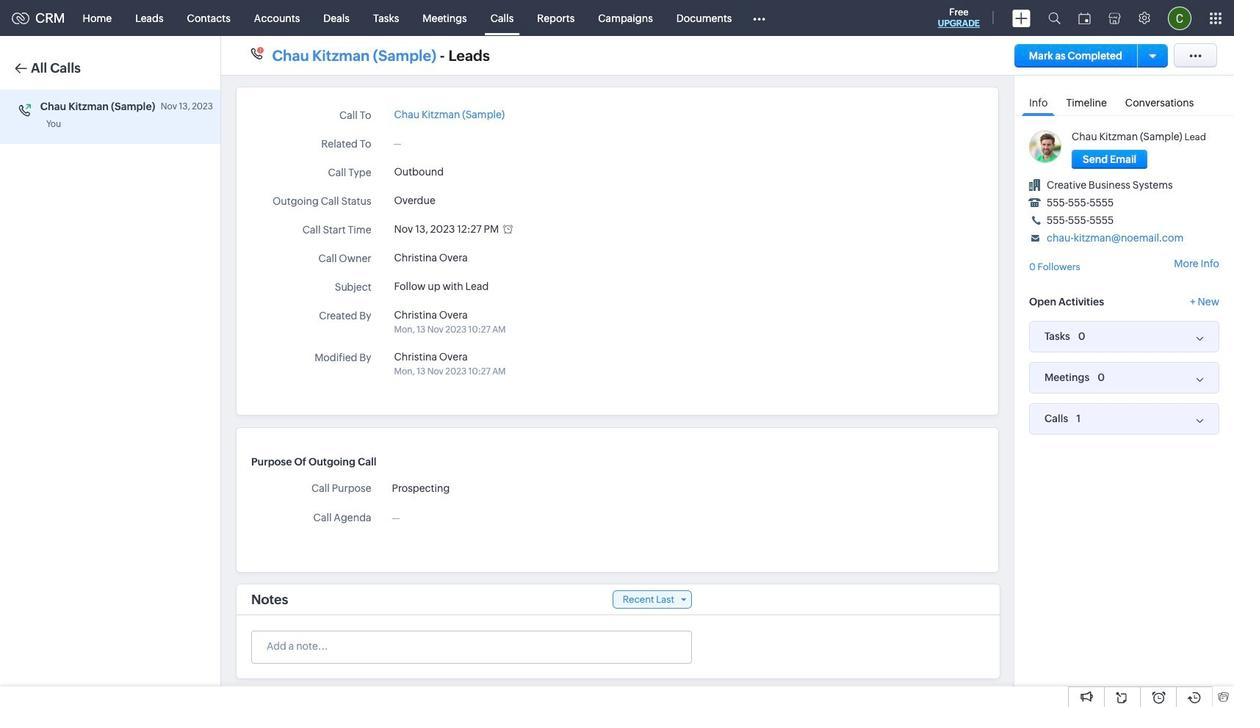 Task type: locate. For each thing, give the bounding box(es) containing it.
create menu image
[[1012, 9, 1031, 27]]

profile element
[[1159, 0, 1200, 36]]

search image
[[1048, 12, 1061, 24]]

logo image
[[12, 12, 29, 24]]

calendar image
[[1078, 12, 1091, 24]]

None button
[[1072, 150, 1148, 169]]



Task type: vqa. For each thing, say whether or not it's contained in the screenshot.
'Profile' element
yes



Task type: describe. For each thing, give the bounding box(es) containing it.
create menu element
[[1004, 0, 1040, 36]]

search element
[[1040, 0, 1070, 36]]

Other Modules field
[[744, 6, 775, 30]]

Add a note... field
[[252, 639, 691, 654]]

profile image
[[1168, 6, 1192, 30]]



